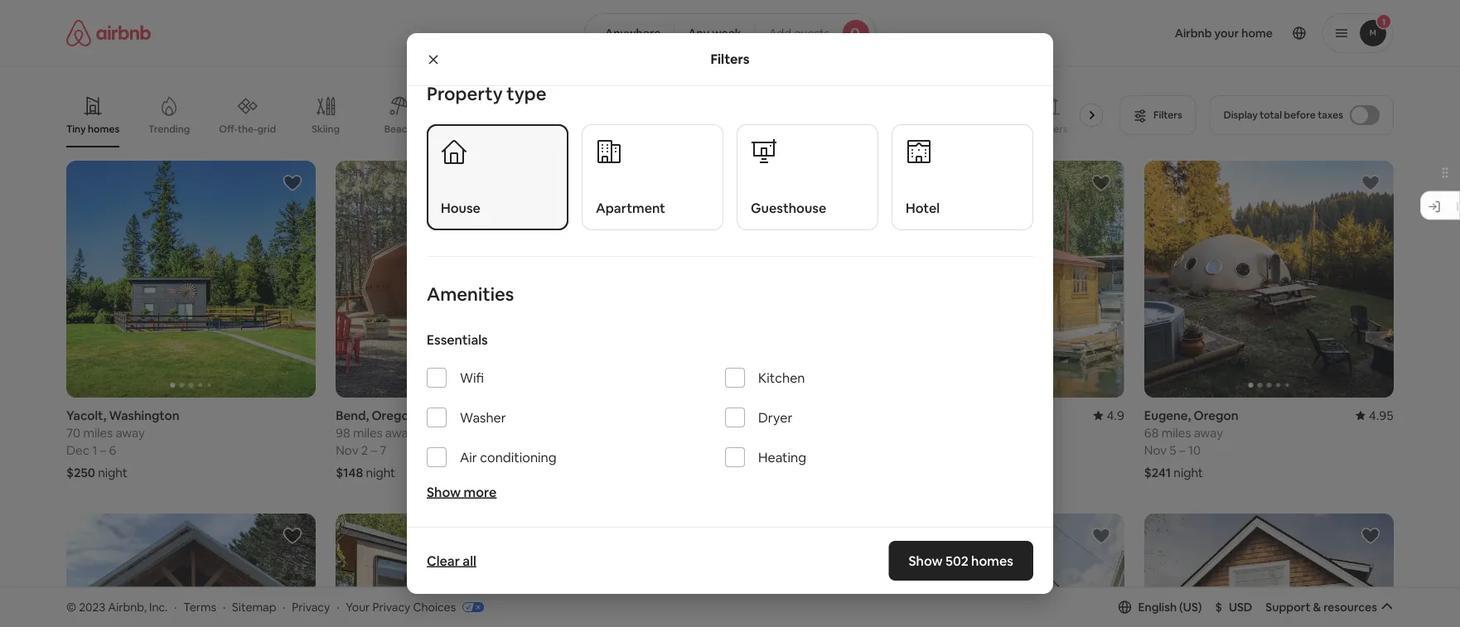 Task type: describe. For each thing, give the bounding box(es) containing it.
usd
[[1229, 600, 1252, 615]]

rhododendron,
[[605, 407, 696, 424]]

away for dec 1 – 6
[[116, 425, 145, 441]]

1
[[92, 442, 97, 458]]

tiny homes
[[66, 123, 119, 135]]

2023
[[79, 600, 105, 615]]

display
[[1224, 109, 1258, 121]]

4.95
[[1369, 407, 1394, 424]]

away inside eugene, oregon 68 miles away nov 5 – 10 $241 night
[[1194, 425, 1223, 441]]

1 · from the left
[[174, 600, 177, 615]]

views
[[711, 122, 737, 135]]

mansions
[[450, 123, 493, 135]]

add to wishlist: vancouver, washington image
[[822, 526, 842, 546]]

your privacy choices link
[[346, 600, 484, 616]]

$241
[[1144, 465, 1171, 481]]

towers
[[1034, 123, 1068, 135]]

house button
[[427, 124, 568, 230]]

omg!
[[604, 123, 631, 135]]

2 horizontal spatial add to wishlist: portland, oregon image
[[1361, 526, 1381, 546]]

support
[[1266, 600, 1311, 615]]

kitchen
[[758, 369, 805, 386]]

4 · from the left
[[337, 600, 339, 615]]

hotel button
[[892, 124, 1033, 230]]

choices
[[413, 600, 456, 615]]

show for show 502 homes
[[909, 552, 943, 569]]

show 502 homes
[[909, 552, 1013, 569]]

1 privacy from the left
[[292, 600, 330, 615]]

off-
[[219, 122, 238, 135]]

off-the-grid
[[219, 122, 276, 135]]

total
[[1260, 109, 1282, 121]]

oregon for rhododendron, oregon
[[699, 407, 744, 424]]

anywhere
[[605, 26, 661, 41]]

homes inside the "filters" dialog
[[971, 552, 1013, 569]]

dec
[[66, 442, 89, 458]]

your
[[346, 600, 370, 615]]

add to wishlist: portland, oregon image
[[1091, 526, 1111, 546]]

70
[[66, 425, 81, 441]]

miles for 2
[[353, 425, 383, 441]]

group containing off-the-grid
[[66, 83, 1110, 148]]

amazing
[[667, 122, 709, 135]]

©
[[66, 600, 76, 615]]

inc.
[[149, 600, 168, 615]]

show more
[[427, 484, 497, 501]]

add to wishlist: yacolt, washington image
[[283, 173, 303, 193]]

4.9 out of 5 average rating image
[[1093, 407, 1124, 424]]

show more button
[[427, 484, 497, 501]]

taxes
[[1318, 109, 1343, 121]]

7
[[380, 442, 387, 458]]

cabins
[[528, 123, 561, 135]]

heating
[[758, 449, 806, 466]]

amenities
[[427, 282, 514, 306]]

resources
[[1324, 600, 1377, 615]]

add to wishlist: bend, oregon image
[[552, 173, 572, 193]]

english
[[1138, 600, 1177, 615]]

add to wishlist: eugene, oregon image
[[1361, 173, 1381, 193]]

support & resources
[[1266, 600, 1377, 615]]

nov for 98
[[336, 442, 358, 458]]

conditioning
[[480, 449, 557, 466]]

bend,
[[336, 407, 369, 424]]

terms
[[183, 600, 216, 615]]

show 502 homes link
[[889, 541, 1033, 581]]

$250
[[66, 465, 95, 481]]

– for 6
[[100, 442, 106, 458]]

– for 7
[[371, 442, 377, 458]]

support & resources button
[[1266, 600, 1394, 615]]

guesthouse button
[[737, 124, 878, 230]]

0 horizontal spatial add to wishlist: portland, oregon image
[[552, 526, 572, 546]]

add
[[769, 26, 791, 41]]

night for nov 2 – 7
[[366, 465, 395, 481]]

oregon for bend, oregon 98 miles away nov 2 – 7 $148 night
[[372, 407, 416, 424]]

display total before taxes
[[1224, 109, 1343, 121]]

week
[[712, 26, 741, 41]]

98
[[336, 425, 350, 441]]

all
[[463, 552, 476, 569]]

yacolt,
[[66, 407, 106, 424]]

apartment
[[596, 199, 665, 216]]

type
[[507, 81, 547, 105]]

more
[[464, 484, 497, 501]]

night for dec 1 – 6
[[98, 465, 127, 481]]

trending
[[148, 123, 190, 135]]

anywhere button
[[584, 13, 675, 53]]

terms link
[[183, 600, 216, 615]]

eugene, oregon 68 miles away nov 5 – 10 $241 night
[[1144, 407, 1238, 481]]

dryer
[[758, 409, 793, 426]]

sitemap link
[[232, 600, 276, 615]]

air conditioning
[[460, 449, 557, 466]]



Task type: vqa. For each thing, say whether or not it's contained in the screenshot.
not
no



Task type: locate. For each thing, give the bounding box(es) containing it.
oregon inside eugene, oregon 68 miles away nov 5 – 10 $241 night
[[1194, 407, 1238, 424]]

3 · from the left
[[283, 600, 285, 615]]

2 miles from the left
[[353, 425, 383, 441]]

· right terms link
[[223, 600, 226, 615]]

$ usd
[[1215, 600, 1252, 615]]

2 away from the left
[[385, 425, 415, 441]]

3 miles from the left
[[1162, 425, 1191, 441]]

english (us) button
[[1118, 600, 1202, 615]]

show
[[427, 484, 461, 501], [692, 527, 722, 542], [909, 552, 943, 569]]

away for nov 2 – 7
[[385, 425, 415, 441]]

add guests button
[[755, 13, 876, 53]]

– right 5
[[1179, 442, 1185, 458]]

terms · sitemap · privacy ·
[[183, 600, 339, 615]]

night down the 7
[[366, 465, 395, 481]]

0 horizontal spatial oregon
[[372, 407, 416, 424]]

miles inside yacolt, washington 70 miles away dec 1 – 6 $250 night
[[83, 425, 113, 441]]

0 horizontal spatial night
[[98, 465, 127, 481]]

0 vertical spatial show
[[427, 484, 461, 501]]

2 horizontal spatial away
[[1194, 425, 1223, 441]]

1 horizontal spatial away
[[385, 425, 415, 441]]

essentials
[[427, 331, 488, 348]]

2 oregon from the left
[[372, 407, 416, 424]]

3 oregon from the left
[[1194, 407, 1238, 424]]

2 vertical spatial show
[[909, 552, 943, 569]]

show map
[[692, 527, 748, 542]]

2 nov from the left
[[1144, 442, 1167, 458]]

2
[[361, 442, 368, 458]]

1 horizontal spatial privacy
[[372, 600, 410, 615]]

historical
[[844, 122, 889, 135]]

1 horizontal spatial show
[[692, 527, 722, 542]]

privacy left your
[[292, 600, 330, 615]]

add guests
[[769, 26, 830, 41]]

nov for 68
[[1144, 442, 1167, 458]]

away up the 7
[[385, 425, 415, 441]]

– inside eugene, oregon 68 miles away nov 5 – 10 $241 night
[[1179, 442, 1185, 458]]

2 horizontal spatial –
[[1179, 442, 1185, 458]]

historical homes
[[844, 122, 922, 135]]

4.95 out of 5 average rating image
[[1356, 407, 1394, 424]]

treehouses
[[764, 123, 818, 135]]

profile element
[[896, 0, 1394, 66]]

house
[[441, 199, 481, 216]]

1 horizontal spatial miles
[[353, 425, 383, 441]]

away up 10
[[1194, 425, 1223, 441]]

miles for 1
[[83, 425, 113, 441]]

wifi
[[460, 369, 484, 386]]

None search field
[[584, 13, 876, 53]]

night
[[98, 465, 127, 481], [366, 465, 395, 481], [1174, 465, 1203, 481]]

any week button
[[674, 13, 756, 53]]

filters dialog
[[407, 33, 1053, 594]]

night inside yacolt, washington 70 miles away dec 1 – 6 $250 night
[[98, 465, 127, 481]]

– for 10
[[1179, 442, 1185, 458]]

miles for 5
[[1162, 425, 1191, 441]]

miles up the 1
[[83, 425, 113, 441]]

· left privacy link
[[283, 600, 285, 615]]

show map button
[[675, 514, 785, 554]]

clear all button
[[418, 544, 485, 578]]

air
[[460, 449, 477, 466]]

hotel
[[906, 199, 940, 216]]

– inside yacolt, washington 70 miles away dec 1 – 6 $250 night
[[100, 442, 106, 458]]

oregon inside the bend, oregon 98 miles away nov 2 – 7 $148 night
[[372, 407, 416, 424]]

privacy
[[292, 600, 330, 615], [372, 600, 410, 615]]

1 horizontal spatial add to wishlist: portland, oregon image
[[1091, 173, 1111, 193]]

miles
[[83, 425, 113, 441], [353, 425, 383, 441], [1162, 425, 1191, 441]]

night down 6
[[98, 465, 127, 481]]

show left the more
[[427, 484, 461, 501]]

map
[[724, 527, 748, 542]]

– left the 7
[[371, 442, 377, 458]]

0 horizontal spatial nov
[[336, 442, 358, 458]]

$148
[[336, 465, 363, 481]]

bend, oregon 98 miles away nov 2 – 7 $148 night
[[336, 407, 416, 481]]

homes right tiny
[[88, 123, 119, 135]]

none search field containing anywhere
[[584, 13, 876, 53]]

0 horizontal spatial –
[[100, 442, 106, 458]]

away
[[116, 425, 145, 441], [385, 425, 415, 441], [1194, 425, 1223, 441]]

· left your
[[337, 600, 339, 615]]

2 horizontal spatial show
[[909, 552, 943, 569]]

3 night from the left
[[1174, 465, 1203, 481]]

privacy inside your privacy choices link
[[372, 600, 410, 615]]

1 horizontal spatial oregon
[[699, 407, 744, 424]]

nov left 5
[[1144, 442, 1167, 458]]

miles inside the bend, oregon 98 miles away nov 2 – 7 $148 night
[[353, 425, 383, 441]]

show for show map
[[692, 527, 722, 542]]

the-
[[238, 122, 257, 135]]

·
[[174, 600, 177, 615], [223, 600, 226, 615], [283, 600, 285, 615], [337, 600, 339, 615]]

miles up 2
[[353, 425, 383, 441]]

$
[[1215, 600, 1222, 615]]

2 privacy from the left
[[372, 600, 410, 615]]

1 horizontal spatial –
[[371, 442, 377, 458]]

1 away from the left
[[116, 425, 145, 441]]

beachfront
[[949, 123, 1001, 135]]

· right inc.
[[174, 600, 177, 615]]

homes right 502
[[971, 552, 1013, 569]]

© 2023 airbnb, inc. ·
[[66, 600, 177, 615]]

3 – from the left
[[1179, 442, 1185, 458]]

airbnb,
[[108, 600, 147, 615]]

show for show more
[[427, 484, 461, 501]]

show inside button
[[692, 527, 722, 542]]

privacy link
[[292, 600, 330, 615]]

group
[[66, 83, 1110, 148], [66, 161, 316, 398], [336, 161, 585, 398], [605, 161, 855, 398], [875, 161, 1124, 398], [1144, 161, 1394, 398], [66, 514, 316, 627], [336, 514, 585, 627], [605, 514, 855, 627], [875, 514, 1124, 627], [1144, 514, 1394, 627]]

away down washington
[[116, 425, 145, 441]]

1 nov from the left
[[336, 442, 358, 458]]

homes for historical homes
[[891, 122, 922, 135]]

show left 502
[[909, 552, 943, 569]]

oregon up 10
[[1194, 407, 1238, 424]]

any
[[688, 26, 710, 41]]

2 horizontal spatial homes
[[971, 552, 1013, 569]]

1 horizontal spatial homes
[[891, 122, 922, 135]]

0 horizontal spatial miles
[[83, 425, 113, 441]]

–
[[100, 442, 106, 458], [371, 442, 377, 458], [1179, 442, 1185, 458]]

guesthouse
[[751, 199, 826, 216]]

night inside eugene, oregon 68 miles away nov 5 – 10 $241 night
[[1174, 465, 1203, 481]]

rhododendron, oregon
[[605, 407, 744, 424]]

oregon
[[699, 407, 744, 424], [372, 407, 416, 424], [1194, 407, 1238, 424]]

2 · from the left
[[223, 600, 226, 615]]

5
[[1170, 442, 1176, 458]]

2 horizontal spatial miles
[[1162, 425, 1191, 441]]

1 – from the left
[[100, 442, 106, 458]]

10
[[1188, 442, 1201, 458]]

1 oregon from the left
[[699, 407, 744, 424]]

eugene,
[[1144, 407, 1191, 424]]

(us)
[[1179, 600, 1202, 615]]

1 vertical spatial show
[[692, 527, 722, 542]]

nov inside eugene, oregon 68 miles away nov 5 – 10 $241 night
[[1144, 442, 1167, 458]]

nov inside the bend, oregon 98 miles away nov 2 – 7 $148 night
[[336, 442, 358, 458]]

– right the 1
[[100, 442, 106, 458]]

2 horizontal spatial night
[[1174, 465, 1203, 481]]

3 away from the left
[[1194, 425, 1223, 441]]

4.9
[[1107, 407, 1124, 424]]

night inside the bend, oregon 98 miles away nov 2 – 7 $148 night
[[366, 465, 395, 481]]

grid
[[257, 122, 276, 135]]

0 horizontal spatial show
[[427, 484, 461, 501]]

oregon up the 7
[[372, 407, 416, 424]]

any week
[[688, 26, 741, 41]]

apartment button
[[582, 124, 723, 230]]

night down 10
[[1174, 465, 1203, 481]]

privacy right your
[[372, 600, 410, 615]]

1 horizontal spatial night
[[366, 465, 395, 481]]

homes for tiny homes
[[88, 123, 119, 135]]

502
[[946, 552, 968, 569]]

clear all
[[427, 552, 476, 569]]

guests
[[794, 26, 830, 41]]

– inside the bend, oregon 98 miles away nov 2 – 7 $148 night
[[371, 442, 377, 458]]

property type
[[427, 81, 547, 105]]

1 horizontal spatial nov
[[1144, 442, 1167, 458]]

homes
[[891, 122, 922, 135], [88, 123, 119, 135], [971, 552, 1013, 569]]

1 night from the left
[[98, 465, 127, 481]]

0 horizontal spatial away
[[116, 425, 145, 441]]

beach
[[384, 123, 413, 135]]

skiing
[[312, 123, 340, 135]]

yacolt, washington 70 miles away dec 1 – 6 $250 night
[[66, 407, 180, 481]]

0 horizontal spatial privacy
[[292, 600, 330, 615]]

away inside the bend, oregon 98 miles away nov 2 – 7 $148 night
[[385, 425, 415, 441]]

oregon for eugene, oregon 68 miles away nov 5 – 10 $241 night
[[1194, 407, 1238, 424]]

add to wishlist: portland, oregon image
[[1091, 173, 1111, 193], [552, 526, 572, 546], [1361, 526, 1381, 546]]

miles up 5
[[1162, 425, 1191, 441]]

add to wishlist: chinook, washington image
[[283, 526, 303, 546]]

0 horizontal spatial homes
[[88, 123, 119, 135]]

miles inside eugene, oregon 68 miles away nov 5 – 10 $241 night
[[1162, 425, 1191, 441]]

amazing views
[[667, 122, 737, 135]]

show left map
[[692, 527, 722, 542]]

homes right historical
[[891, 122, 922, 135]]

english (us)
[[1138, 600, 1202, 615]]

washington
[[109, 407, 180, 424]]

display total before taxes button
[[1210, 95, 1394, 135]]

1 miles from the left
[[83, 425, 113, 441]]

your privacy choices
[[346, 600, 456, 615]]

filters
[[711, 51, 750, 68]]

nov left 2
[[336, 442, 358, 458]]

2 – from the left
[[371, 442, 377, 458]]

2 horizontal spatial oregon
[[1194, 407, 1238, 424]]

sitemap
[[232, 600, 276, 615]]

away inside yacolt, washington 70 miles away dec 1 – 6 $250 night
[[116, 425, 145, 441]]

2 night from the left
[[366, 465, 395, 481]]

oregon left "dryer"
[[699, 407, 744, 424]]



